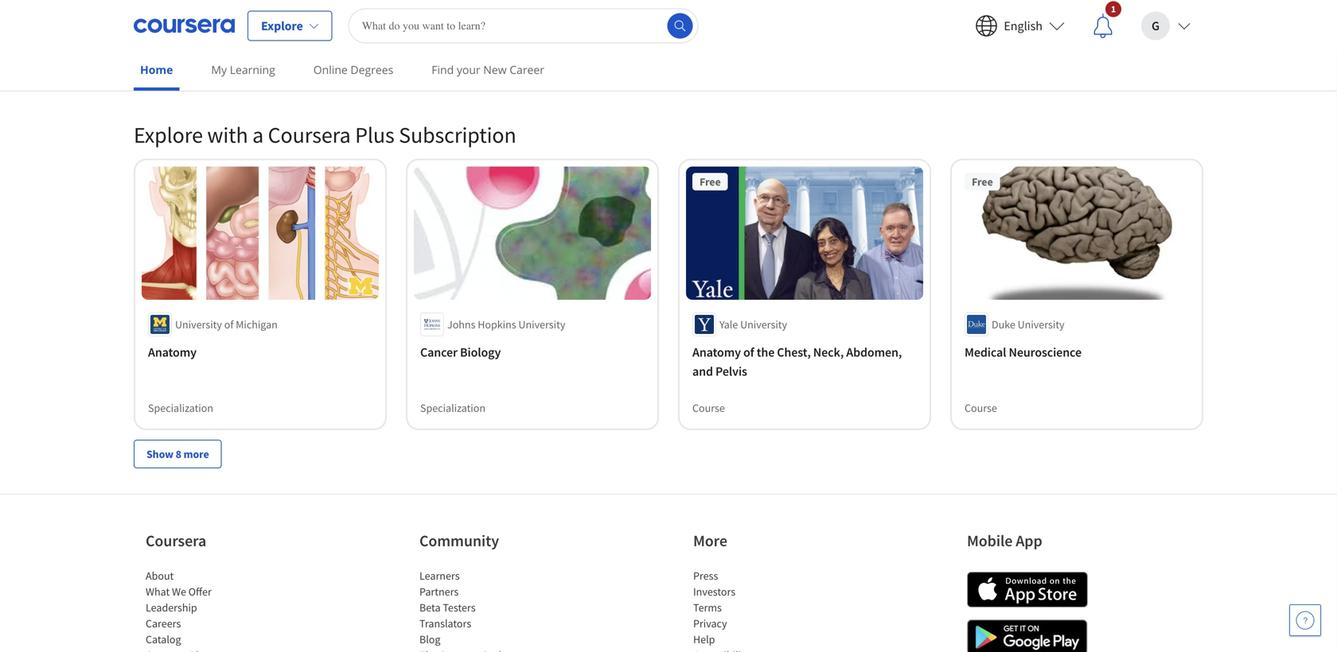 Task type: locate. For each thing, give the bounding box(es) containing it.
3 list item from the left
[[693, 648, 829, 653]]

None search field
[[348, 8, 699, 43]]

help link
[[693, 633, 715, 647]]

0 vertical spatial coursera
[[268, 121, 351, 149]]

anatomy down university of michigan
[[148, 345, 197, 360]]

0 horizontal spatial specialization
[[148, 401, 213, 415]]

get it on google play image
[[967, 620, 1088, 653]]

investors
[[693, 585, 736, 599]]

online degrees
[[313, 62, 393, 77]]

show
[[146, 447, 173, 462]]

of for university
[[224, 317, 234, 332]]

specialization
[[148, 401, 213, 415], [420, 401, 486, 415]]

coursera up about link
[[146, 531, 206, 551]]

testers
[[443, 601, 476, 615]]

show 8 more button
[[134, 440, 222, 469]]

university
[[175, 317, 222, 332], [518, 317, 565, 332], [740, 317, 787, 332], [1018, 317, 1065, 332]]

privacy link
[[693, 617, 727, 631]]

explore inside explore with a coursera plus subscription collection element
[[134, 121, 203, 149]]

free
[[700, 175, 721, 189], [972, 175, 993, 189]]

english
[[1004, 18, 1043, 34]]

2 mastertrack from the left
[[420, 2, 475, 16]]

1 horizontal spatial coursera
[[268, 121, 351, 149]]

university up neuroscience
[[1018, 317, 1065, 332]]

mastertrack
[[148, 2, 203, 16], [420, 2, 475, 16], [692, 2, 747, 16], [965, 2, 1019, 16]]

list item down catalog link
[[146, 648, 281, 653]]

1 button
[[1078, 0, 1129, 51]]

careers
[[146, 617, 181, 631]]

johns hopkins university
[[447, 317, 565, 332]]

course for anatomy of the chest, neck, abdomen, and pelvis
[[692, 401, 725, 415]]

online
[[313, 62, 348, 77]]

1 anatomy from the left
[[148, 345, 197, 360]]

of
[[224, 317, 234, 332], [743, 345, 754, 360]]

0 horizontal spatial list item
[[146, 648, 281, 653]]

specialization down cancer biology
[[420, 401, 486, 415]]

help center image
[[1296, 611, 1315, 630]]

specialization for cancer biology
[[420, 401, 486, 415]]

list containing about
[[146, 568, 281, 653]]

1 vertical spatial of
[[743, 345, 754, 360]]

1 horizontal spatial of
[[743, 345, 754, 360]]

explore inside explore dropdown button
[[261, 18, 303, 34]]

neck,
[[813, 345, 844, 360]]

partners
[[419, 585, 459, 599]]

1 vertical spatial coursera
[[146, 531, 206, 551]]

2 list item from the left
[[419, 648, 555, 653]]

0 horizontal spatial free
[[700, 175, 721, 189]]

1 list from the left
[[146, 568, 281, 653]]

cancer
[[420, 345, 458, 360]]

1 horizontal spatial free
[[972, 175, 993, 189]]

beta testers link
[[419, 601, 476, 615]]

explore
[[261, 18, 303, 34], [134, 121, 203, 149]]

1 free from the left
[[700, 175, 721, 189]]

leadership link
[[146, 601, 197, 615]]

plus
[[355, 121, 395, 149]]

duke
[[992, 317, 1015, 332]]

what we offer link
[[146, 585, 212, 599]]

1 horizontal spatial course
[[965, 401, 997, 415]]

1 horizontal spatial specialization
[[420, 401, 486, 415]]

anatomy for anatomy of the chest, neck, abdomen, and pelvis
[[692, 345, 741, 360]]

list item down "translators" link
[[419, 648, 555, 653]]

of inside anatomy of the chest, neck, abdomen, and pelvis
[[743, 345, 754, 360]]

anatomy of the chest, neck, abdomen, and pelvis link
[[692, 343, 917, 381]]

of left michigan
[[224, 317, 234, 332]]

university left michigan
[[175, 317, 222, 332]]

2 horizontal spatial list
[[693, 568, 829, 653]]

1 horizontal spatial list
[[419, 568, 555, 653]]

1 horizontal spatial anatomy
[[692, 345, 741, 360]]

medical neuroscience
[[965, 345, 1082, 360]]

coursera inside explore with a coursera plus subscription collection element
[[268, 121, 351, 149]]

0 vertical spatial of
[[224, 317, 234, 332]]

course
[[692, 401, 725, 415], [965, 401, 997, 415]]

download on the app store image
[[967, 572, 1088, 608]]

explore button
[[248, 11, 332, 41]]

4 mastertrack from the left
[[965, 2, 1019, 16]]

home link
[[134, 52, 179, 91]]

0 horizontal spatial anatomy
[[148, 345, 197, 360]]

anatomy inside anatomy of the chest, neck, abdomen, and pelvis
[[692, 345, 741, 360]]

mobile
[[967, 531, 1013, 551]]

list containing learners
[[419, 568, 555, 653]]

course down medical
[[965, 401, 997, 415]]

2 anatomy from the left
[[692, 345, 741, 360]]

1 vertical spatial explore
[[134, 121, 203, 149]]

3 list from the left
[[693, 568, 829, 653]]

0 horizontal spatial explore
[[134, 121, 203, 149]]

anatomy inside 'link'
[[148, 345, 197, 360]]

1 horizontal spatial list item
[[419, 648, 555, 653]]

coursera
[[268, 121, 351, 149], [146, 531, 206, 551]]

explore left with at the left top of page
[[134, 121, 203, 149]]

my
[[211, 62, 227, 77]]

1 specialization from the left
[[148, 401, 213, 415]]

university up cancer biology link
[[518, 317, 565, 332]]

0 horizontal spatial list
[[146, 568, 281, 653]]

explore for explore with a coursera plus subscription
[[134, 121, 203, 149]]

1 list item from the left
[[146, 648, 281, 653]]

press investors terms privacy help
[[693, 569, 736, 647]]

list containing press
[[693, 568, 829, 653]]

university up the
[[740, 317, 787, 332]]

community
[[419, 531, 499, 551]]

2 course from the left
[[965, 401, 997, 415]]

list item down privacy link
[[693, 648, 829, 653]]

degrees
[[351, 62, 393, 77]]

app
[[1016, 531, 1042, 551]]

pelvis
[[716, 364, 747, 380]]

1 mastertrack from the left
[[148, 2, 203, 16]]

free for anatomy
[[700, 175, 721, 189]]

0 horizontal spatial of
[[224, 317, 234, 332]]

0 vertical spatial explore
[[261, 18, 303, 34]]

list item
[[146, 648, 281, 653], [419, 648, 555, 653], [693, 648, 829, 653]]

anatomy
[[148, 345, 197, 360], [692, 345, 741, 360]]

mobile app
[[967, 531, 1042, 551]]

2 horizontal spatial list item
[[693, 648, 829, 653]]

cancer biology
[[420, 345, 501, 360]]

medical neuroscience link
[[965, 343, 1189, 362]]

list
[[146, 568, 281, 653], [419, 568, 555, 653], [693, 568, 829, 653]]

course down 'and'
[[692, 401, 725, 415]]

explore up learning
[[261, 18, 303, 34]]

career
[[510, 62, 544, 77]]

anatomy up 'and'
[[692, 345, 741, 360]]

0 horizontal spatial course
[[692, 401, 725, 415]]

online degrees link
[[307, 52, 400, 88]]

list item for coursera
[[146, 648, 281, 653]]

of left the
[[743, 345, 754, 360]]

coursera image
[[134, 13, 235, 39]]

about link
[[146, 569, 174, 583]]

learners partners beta testers translators blog
[[419, 569, 476, 647]]

coursera right a
[[268, 121, 351, 149]]

with
[[207, 121, 248, 149]]

home
[[140, 62, 173, 77]]

biology
[[460, 345, 501, 360]]

explore mastertrack® certificates collection element
[[124, 0, 1213, 95]]

terms link
[[693, 601, 722, 615]]

2 free from the left
[[972, 175, 993, 189]]

2 list from the left
[[419, 568, 555, 653]]

1 horizontal spatial explore
[[261, 18, 303, 34]]

2 specialization from the left
[[420, 401, 486, 415]]

specialization up 8
[[148, 401, 213, 415]]

1 course from the left
[[692, 401, 725, 415]]

leadership
[[146, 601, 197, 615]]

my learning
[[211, 62, 275, 77]]



Task type: describe. For each thing, give the bounding box(es) containing it.
press
[[693, 569, 718, 583]]

medical
[[965, 345, 1006, 360]]

anatomy for anatomy
[[148, 345, 197, 360]]

neuroscience
[[1009, 345, 1082, 360]]

chest,
[[777, 345, 811, 360]]

anatomy of the chest, neck, abdomen, and pelvis
[[692, 345, 902, 380]]

list for more
[[693, 568, 829, 653]]

catalog link
[[146, 633, 181, 647]]

learners link
[[419, 569, 460, 583]]

about
[[146, 569, 174, 583]]

8
[[176, 447, 181, 462]]

michigan
[[236, 317, 278, 332]]

duke university
[[992, 317, 1065, 332]]

press link
[[693, 569, 718, 583]]

4 university from the left
[[1018, 317, 1065, 332]]

2 university from the left
[[518, 317, 565, 332]]

g button
[[1129, 0, 1203, 51]]

my learning link
[[205, 52, 282, 88]]

about what we offer leadership careers catalog
[[146, 569, 212, 647]]

specialization for anatomy
[[148, 401, 213, 415]]

list item for more
[[693, 648, 829, 653]]

show 8 more
[[146, 447, 209, 462]]

list for coursera
[[146, 568, 281, 653]]

help
[[693, 633, 715, 647]]

and
[[692, 364, 713, 380]]

subscription
[[399, 121, 516, 149]]

3 mastertrack from the left
[[692, 2, 747, 16]]

anatomy link
[[148, 343, 372, 362]]

0 horizontal spatial coursera
[[146, 531, 206, 551]]

english button
[[963, 0, 1078, 51]]

of for anatomy
[[743, 345, 754, 360]]

list item for community
[[419, 648, 555, 653]]

find your new career link
[[425, 52, 551, 88]]

cancer biology link
[[420, 343, 645, 362]]

course for medical neuroscience
[[965, 401, 997, 415]]

privacy
[[693, 617, 727, 631]]

find
[[432, 62, 454, 77]]

find your new career
[[432, 62, 544, 77]]

a
[[252, 121, 264, 149]]

learning
[[230, 62, 275, 77]]

johns
[[447, 317, 476, 332]]

offer
[[188, 585, 212, 599]]

explore for explore
[[261, 18, 303, 34]]

catalog
[[146, 633, 181, 647]]

we
[[172, 585, 186, 599]]

more
[[693, 531, 727, 551]]

translators link
[[419, 617, 471, 631]]

1 university from the left
[[175, 317, 222, 332]]

blog link
[[419, 633, 441, 647]]

more
[[184, 447, 209, 462]]

terms
[[693, 601, 722, 615]]

yale university
[[720, 317, 787, 332]]

What do you want to learn? text field
[[348, 8, 699, 43]]

3 university from the left
[[740, 317, 787, 332]]

free for medical
[[972, 175, 993, 189]]

beta
[[419, 601, 441, 615]]

explore with a coursera plus subscription collection element
[[124, 95, 1213, 494]]

careers link
[[146, 617, 181, 631]]

list for community
[[419, 568, 555, 653]]

explore with a coursera plus subscription
[[134, 121, 516, 149]]

abdomen,
[[846, 345, 902, 360]]

new
[[483, 62, 507, 77]]

translators
[[419, 617, 471, 631]]

g
[[1152, 18, 1160, 34]]

1
[[1111, 3, 1116, 15]]

investors link
[[693, 585, 736, 599]]

what
[[146, 585, 170, 599]]

the
[[757, 345, 775, 360]]

hopkins
[[478, 317, 516, 332]]

yale
[[720, 317, 738, 332]]

partners link
[[419, 585, 459, 599]]

university of michigan
[[175, 317, 278, 332]]

learners
[[419, 569, 460, 583]]

your
[[457, 62, 480, 77]]

blog
[[419, 633, 441, 647]]



Task type: vqa. For each thing, say whether or not it's contained in the screenshot.


